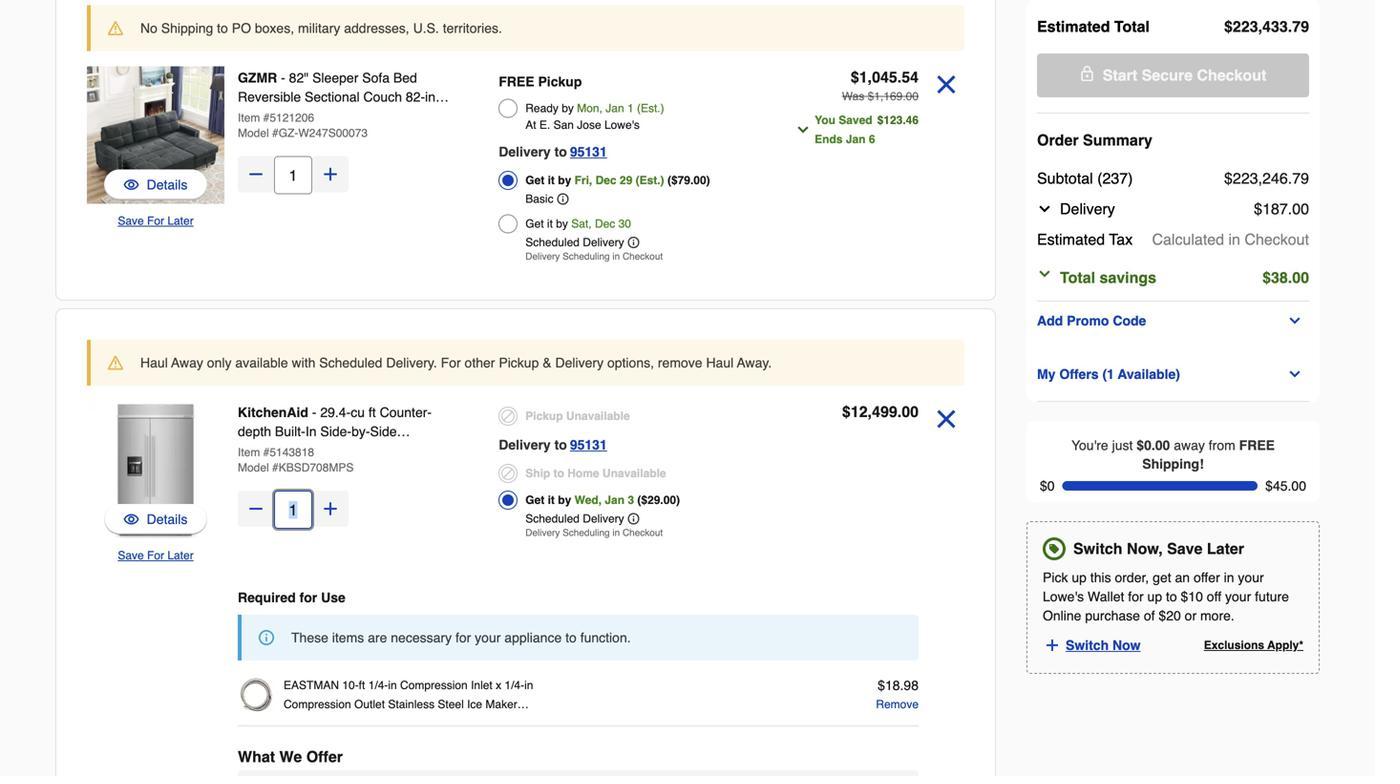 Task type: vqa. For each thing, say whether or not it's contained in the screenshot.
LOWE'S in the Pick up this order, get an offer in your Lowe's Wallet for up to $10 off your future Online purchase of $20 or more.
yes



Task type: locate. For each thing, give the bounding box(es) containing it.
scheduling down wed,
[[563, 528, 610, 539]]

2 scheduled delivery from the top
[[526, 512, 624, 526]]

1 vertical spatial details
[[147, 512, 188, 527]]

1 option group from the top
[[499, 68, 764, 267]]

0 horizontal spatial lowe's
[[605, 118, 640, 132]]

by up info image
[[558, 174, 571, 187]]

by for fri,
[[558, 174, 571, 187]]

by left wed,
[[558, 494, 571, 507]]

1/4- right x
[[505, 679, 524, 693]]

pickup
[[538, 74, 582, 89], [499, 355, 539, 371], [526, 410, 563, 423]]

quickview image
[[124, 510, 139, 529]]

2 vertical spatial it
[[548, 494, 555, 507]]

save for later button
[[118, 212, 194, 231], [118, 546, 194, 565]]

1 horizontal spatial for
[[456, 630, 471, 646]]

pick
[[1043, 570, 1068, 586]]

1 horizontal spatial free
[[1240, 438, 1275, 453]]

for
[[1128, 590, 1144, 605], [300, 590, 317, 606], [456, 630, 471, 646]]

(1
[[1103, 367, 1115, 382]]

option group containing free pickup
[[499, 68, 764, 267]]

plus image
[[321, 165, 340, 184], [321, 500, 340, 519], [1044, 637, 1061, 654]]

1 model from the top
[[238, 127, 269, 140]]

95131 button up home
[[570, 434, 607, 457]]

what we offer
[[238, 748, 343, 766]]

29
[[620, 174, 633, 187]]

0 vertical spatial your
[[1238, 570, 1264, 586]]

option group for kitchenaid -
[[499, 403, 764, 544]]

you're just $ 0.00
[[1072, 438, 1170, 453]]

checkout inside button
[[1197, 66, 1267, 84]]

it up basic
[[548, 174, 555, 187]]

option group
[[499, 68, 764, 267], [499, 403, 764, 544]]

option group containing delivery to
[[499, 403, 764, 544]]

2 save for later button from the top
[[118, 546, 194, 565]]

remove item image
[[930, 68, 963, 101], [930, 403, 963, 436]]

delivery scheduling in checkout down wed,
[[526, 528, 663, 539]]

0 vertical spatial unavailable
[[566, 410, 630, 423]]

0 horizontal spatial sofa
[[297, 128, 324, 143]]

summary
[[1083, 131, 1153, 149]]

95131 for 82" sleeper sofa bed reversible sectional couch 82-in modern black polyester/blend reclining sofa
[[570, 144, 607, 160]]

0 vertical spatial dec
[[596, 174, 617, 187]]

1 vertical spatial delivery scheduling in checkout
[[526, 528, 663, 539]]

1 vertical spatial get
[[526, 217, 544, 231]]

1,045
[[859, 68, 898, 86]]

jan
[[606, 102, 624, 115], [846, 133, 866, 146], [605, 494, 625, 507]]

0 horizontal spatial 1/4-
[[368, 679, 388, 693]]

0 vertical spatial item
[[238, 111, 260, 125]]

remove item image right $ 12,499 .00
[[930, 403, 963, 436]]

1 vertical spatial total
[[1060, 269, 1096, 287]]

2 scheduling from the top
[[563, 528, 610, 539]]

pickup right block icon
[[526, 410, 563, 423]]

1 vertical spatial switch
[[1066, 638, 1109, 654]]

ship to home unavailable
[[526, 467, 666, 480]]

$
[[1225, 18, 1233, 35], [851, 68, 859, 86], [868, 90, 874, 103], [877, 114, 884, 127], [1225, 170, 1233, 187], [1254, 200, 1263, 218], [1263, 269, 1271, 287], [842, 403, 851, 421], [1137, 438, 1144, 453]]

by for wed,
[[558, 494, 571, 507]]

1 horizontal spatial lowe's
[[1043, 590, 1084, 605]]

1 79 from the top
[[1293, 18, 1310, 35]]

your right off
[[1226, 590, 1252, 605]]

. for $ 223,246 . 79
[[1288, 170, 1293, 187]]

29.4-cu ft counter-depth built-in side-by-side refrigerator with ice maker (stainless steel with printshield finish) energy star image
[[87, 401, 224, 539]]

95131 down jose
[[570, 144, 607, 160]]

2 get from the top
[[526, 217, 544, 231]]

your left appliance at the bottom of the page
[[475, 630, 501, 646]]

sofa down black
[[297, 128, 324, 143]]

0 vertical spatial jan
[[606, 102, 624, 115]]

lowe's up online
[[1043, 590, 1084, 605]]

it
[[548, 174, 555, 187], [547, 217, 553, 231], [548, 494, 555, 507]]

checkout down the 187
[[1245, 231, 1310, 248]]

(est.) right 29 on the top of the page
[[636, 174, 664, 187]]

1 horizontal spatial 1/4-
[[505, 679, 524, 693]]

79 up $ 187 .00
[[1293, 170, 1310, 187]]

checkout
[[1197, 66, 1267, 84], [1245, 231, 1310, 248], [623, 251, 663, 262], [623, 528, 663, 539]]

free shipping!
[[1143, 438, 1275, 472]]

item for kitchenaid
[[238, 446, 260, 459]]

ready by mon, jan 1 (est.)
[[526, 102, 664, 115]]

1 vertical spatial it
[[547, 217, 553, 231]]

it down ship
[[548, 494, 555, 507]]

1 vertical spatial save for later
[[118, 549, 194, 563]]

scheduled delivery down get it by sat, dec 30
[[526, 236, 624, 249]]

these items are necessary for your appliance to function.
[[291, 630, 631, 646]]

item inside the item #5121206 model #gz-w247s00073
[[238, 111, 260, 125]]

&
[[543, 355, 552, 371]]

0 vertical spatial estimated
[[1037, 18, 1110, 35]]

dec left 29 on the top of the page
[[596, 174, 617, 187]]

1 vertical spatial 95131 button
[[570, 434, 607, 457]]

lowe's inside pick up this order, get an offer in your lowe's wallet for up to $10 off your future online purchase of $20 or more.
[[1043, 590, 1084, 605]]

plus image down w247s00073
[[321, 165, 340, 184]]

switch down online
[[1066, 638, 1109, 654]]

free inside free shipping!
[[1240, 438, 1275, 453]]

to down pickup unavailable
[[555, 437, 567, 453]]

1 horizontal spatial compression
[[400, 679, 468, 693]]

minus image
[[246, 500, 266, 519]]

subtotal (237)
[[1037, 170, 1133, 187]]

item #5143818 model #kbsd708mps
[[238, 446, 354, 475]]

1 95131 from the top
[[570, 144, 607, 160]]

1 horizontal spatial total
[[1115, 18, 1150, 35]]

chevron down image inside the my offers (1 available) link
[[1288, 367, 1303, 382]]

save down quickview icon
[[118, 214, 144, 228]]

kitchenaid -
[[238, 405, 320, 420]]

add promo code
[[1037, 313, 1147, 329]]

in inside pick up this order, get an offer in your lowe's wallet for up to $10 off your future online purchase of $20 or more.
[[1224, 570, 1235, 586]]

unavailable up ship to home unavailable on the left of the page
[[566, 410, 630, 423]]

haul left away.
[[706, 355, 734, 371]]

$ 223,246 . 79
[[1225, 170, 1310, 187]]

2 vertical spatial get
[[526, 494, 545, 507]]

in right offer
[[1224, 570, 1235, 586]]

scheduled delivery for kitchenaid -
[[526, 512, 624, 526]]

items
[[332, 630, 364, 646]]

these
[[291, 630, 329, 646]]

$ 1,045 . 54 was $ 1,169 .00
[[842, 68, 919, 103]]

1 vertical spatial sofa
[[297, 128, 324, 143]]

in inside 82" sleeper sofa bed reversible sectional couch 82-in modern black polyester/blend reclining sofa
[[425, 89, 436, 105]]

1 vertical spatial (est.)
[[636, 174, 664, 187]]

you're
[[1072, 438, 1109, 453]]

stepper number input field with increment and decrement buttons number field right minus icon
[[274, 491, 312, 529]]

. inside $ 1,045 . 54 was $ 1,169 .00
[[898, 68, 902, 86]]

1 vertical spatial 79
[[1293, 170, 1310, 187]]

1 vertical spatial jan
[[846, 133, 866, 146]]

0 vertical spatial model
[[238, 127, 269, 140]]

0 vertical spatial scheduled delivery
[[526, 236, 624, 249]]

to left function.
[[566, 630, 577, 646]]

x
[[496, 679, 502, 693]]

0 vertical spatial plus image
[[321, 165, 340, 184]]

compression up steel
[[400, 679, 468, 693]]

0 vertical spatial save for later
[[118, 214, 194, 228]]

secure image
[[1080, 66, 1095, 81]]

later for 82" sleeper sofa bed reversible sectional couch 82-in modern black polyester/blend reclining sofa
[[167, 214, 194, 228]]

lowe's
[[605, 118, 640, 132], [1043, 590, 1084, 605]]

1 stepper number input field with increment and decrement buttons number field from the top
[[274, 156, 312, 194]]

scheduled down wed,
[[526, 512, 580, 526]]

get
[[1153, 570, 1172, 586]]

2 vertical spatial info image
[[259, 630, 274, 646]]

95131 button down jose
[[570, 140, 607, 163]]

1 delivery to 95131 from the top
[[499, 144, 607, 160]]

$ 38 .00
[[1263, 269, 1310, 287]]

save for kitchenaid -
[[118, 549, 144, 563]]

info image for kitchenaid -
[[628, 513, 640, 525]]

1 vertical spatial estimated
[[1037, 231, 1105, 248]]

1 vertical spatial 95131
[[570, 437, 607, 453]]

get it by fri, dec 29 (est.) ($79.00)
[[526, 174, 710, 187]]

get for get it by sat, dec 30
[[526, 217, 544, 231]]

1 remove item image from the top
[[930, 68, 963, 101]]

sofa up couch
[[362, 70, 390, 85]]

sofa
[[362, 70, 390, 85], [297, 128, 324, 143]]

save for later button for 82" sleeper sofa bed reversible sectional couch 82-in modern black polyester/blend reclining sofa
[[118, 212, 194, 231]]

lowe's down the 1
[[605, 118, 640, 132]]

just
[[1112, 438, 1133, 453]]

free inside "option group"
[[499, 74, 535, 89]]

1 vertical spatial lowe's
[[1043, 590, 1084, 605]]

0 vertical spatial up
[[1072, 570, 1087, 586]]

pickup up ready
[[538, 74, 582, 89]]

(est.) right the 1
[[637, 102, 664, 115]]

for down 29.4-cu ft counter-depth built-in side-by-side refrigerator with ice maker (stainless steel with printshield finish) energy star 'image'
[[147, 549, 164, 563]]

free up ready
[[499, 74, 535, 89]]

.00 for $ 12,499 .00
[[898, 403, 919, 421]]

1 haul from the left
[[140, 355, 168, 371]]

1 get from the top
[[526, 174, 545, 187]]

79 right 223,433
[[1293, 18, 1310, 35]]

30
[[619, 217, 631, 231]]

0 vertical spatial info image
[[628, 237, 640, 248]]

switch for switch now, save later
[[1074, 540, 1123, 558]]

95131
[[570, 144, 607, 160], [570, 437, 607, 453]]

#gz-
[[272, 127, 298, 140]]

0 vertical spatial -
[[281, 70, 285, 85]]

0 vertical spatial delivery to 95131
[[499, 144, 607, 160]]

to right ship
[[554, 467, 564, 480]]

1 vertical spatial plus image
[[321, 500, 340, 519]]

1 horizontal spatial -
[[312, 405, 317, 420]]

item inside item #5143818 model #kbsd708mps
[[238, 446, 260, 459]]

0 vertical spatial option group
[[499, 68, 764, 267]]

0 horizontal spatial up
[[1072, 570, 1087, 586]]

remove item image for 82" sleeper sofa bed reversible sectional couch 82-in modern black polyester/blend reclining sofa
[[930, 68, 963, 101]]

95131 button
[[570, 140, 607, 163], [570, 434, 607, 457]]

2 95131 from the top
[[570, 437, 607, 453]]

delivery down get it by sat, dec 30
[[526, 251, 560, 262]]

save for later down quickview image
[[118, 549, 194, 563]]

1 delivery scheduling in checkout from the top
[[526, 251, 663, 262]]

stepper number input field with increment and decrement buttons number field right minus image at the left top of page
[[274, 156, 312, 194]]

1 vertical spatial dec
[[595, 217, 615, 231]]

up left "this"
[[1072, 570, 1087, 586]]

dec left 30 on the left top of the page
[[595, 217, 615, 231]]

1 vertical spatial scheduling
[[563, 528, 610, 539]]

$ 223,433 . 79
[[1225, 18, 1310, 35]]

#5143818
[[263, 446, 314, 459]]

0 horizontal spatial -
[[281, 70, 285, 85]]

in down "get it by wed, jan 3 ($29.00)"
[[613, 528, 620, 539]]

pickup unavailable
[[526, 410, 630, 423]]

1 item from the top
[[238, 111, 260, 125]]

0 vertical spatial scheduling
[[563, 251, 610, 262]]

ready
[[526, 102, 559, 115]]

0 vertical spatial remove item image
[[930, 68, 963, 101]]

2 delivery scheduling in checkout from the top
[[526, 528, 663, 539]]

1 vertical spatial model
[[238, 461, 269, 475]]

scheduled delivery down wed,
[[526, 512, 624, 526]]

get up basic
[[526, 174, 545, 187]]

for down 82" sleeper sofa bed reversible sectional couch 82-in modern black polyester/blend reclining sofa image
[[147, 214, 164, 228]]

$ 12,499 .00
[[842, 403, 919, 421]]

for inside pick up this order, get an offer in your lowe's wallet for up to $10 off your future online purchase of $20 or more.
[[1128, 590, 1144, 605]]

.00 for $ 187 .00
[[1288, 200, 1310, 218]]

save for later button down quickview icon
[[118, 212, 194, 231]]

2 option group from the top
[[499, 403, 764, 544]]

1 95131 button from the top
[[570, 140, 607, 163]]

2 model from the top
[[238, 461, 269, 475]]

jan left the 1
[[606, 102, 624, 115]]

plus image down online
[[1044, 637, 1061, 654]]

0 vertical spatial total
[[1115, 18, 1150, 35]]

secure
[[1142, 66, 1193, 84]]

info image down the 3
[[628, 513, 640, 525]]

for down order,
[[1128, 590, 1144, 605]]

0 vertical spatial stepper number input field with increment and decrement buttons number field
[[274, 156, 312, 194]]

item up reclining
[[238, 111, 260, 125]]

shipping!
[[1143, 457, 1204, 472]]

wed,
[[575, 494, 602, 507]]

2 details from the top
[[147, 512, 188, 527]]

model inside item #5143818 model #kbsd708mps
[[238, 461, 269, 475]]

0 vertical spatial scheduled
[[526, 236, 580, 249]]

2 horizontal spatial for
[[1128, 590, 1144, 605]]

checkout down 30 on the left top of the page
[[623, 251, 663, 262]]

info image down required
[[259, 630, 274, 646]]

($29.00)
[[637, 494, 680, 507]]

82"
[[289, 70, 309, 85]]

total down estimated tax
[[1060, 269, 1096, 287]]

haul left away
[[140, 355, 168, 371]]

tag filled image
[[1046, 541, 1063, 558]]

1 details from the top
[[147, 177, 188, 192]]

2 vertical spatial scheduled
[[526, 512, 580, 526]]

pick up this order, get an offer in your lowe's wallet for up to $10 off your future online purchase of $20 or more.
[[1043, 570, 1289, 624]]

0 horizontal spatial for
[[300, 590, 317, 606]]

1 horizontal spatial sofa
[[362, 70, 390, 85]]

switch inside "button"
[[1066, 638, 1109, 654]]

0 vertical spatial for
[[147, 214, 164, 228]]

0 vertical spatial details
[[147, 177, 188, 192]]

save down quickview image
[[118, 549, 144, 563]]

1 vertical spatial your
[[1226, 590, 1252, 605]]

1 vertical spatial scheduled delivery
[[526, 512, 624, 526]]

2 79 from the top
[[1293, 170, 1310, 187]]

223,246
[[1233, 170, 1288, 187]]

compression
[[400, 679, 468, 693], [284, 698, 351, 712]]

0 horizontal spatial free
[[499, 74, 535, 89]]

modern
[[238, 108, 283, 124]]

saved
[[839, 114, 873, 127]]

required for use
[[238, 590, 346, 606]]

2 vertical spatial pickup
[[526, 410, 563, 423]]

estimated for estimated tax
[[1037, 231, 1105, 248]]

0 horizontal spatial compression
[[284, 698, 351, 712]]

delivery down subtotal (237)
[[1060, 200, 1115, 218]]

1 vertical spatial stepper number input field with increment and decrement buttons number field
[[274, 491, 312, 529]]

1 vertical spatial item
[[238, 446, 260, 459]]

model down #5143818
[[238, 461, 269, 475]]

territories.
[[443, 21, 502, 36]]

calculated
[[1152, 231, 1225, 248]]

82-
[[406, 89, 425, 105]]

save for later
[[118, 214, 194, 228], [118, 549, 194, 563]]

remove button
[[876, 695, 919, 714]]

for
[[147, 214, 164, 228], [441, 355, 461, 371], [147, 549, 164, 563]]

chevron down image
[[1037, 202, 1053, 217], [1037, 267, 1053, 282], [1288, 313, 1303, 329], [1288, 367, 1303, 382]]

0 vertical spatial lowe's
[[605, 118, 640, 132]]

0 vertical spatial 79
[[1293, 18, 1310, 35]]

1 vertical spatial -
[[312, 405, 317, 420]]

total up start
[[1115, 18, 1150, 35]]

option group for 82" sleeper sofa bed reversible sectional couch 82-in modern black polyester/blend reclining sofa
[[499, 68, 764, 267]]

0 vertical spatial 95131 button
[[570, 140, 607, 163]]

stepper number input field with increment and decrement buttons number field for minus image at the left top of page
[[274, 156, 312, 194]]

delivery down ship
[[526, 528, 560, 539]]

. inside you saved $ 123 . 46 ends jan 6
[[903, 114, 906, 127]]

free right from
[[1240, 438, 1275, 453]]

model for kitchenaid -
[[238, 461, 269, 475]]

add promo code link
[[1037, 309, 1310, 332]]

remove
[[876, 698, 919, 712]]

ends
[[815, 133, 843, 146]]

model inside the item #5121206 model #gz-w247s00073
[[238, 127, 269, 140]]

get down basic
[[526, 217, 544, 231]]

compression down eastman
[[284, 698, 351, 712]]

scheduled delivery for 82" sleeper sofa bed reversible sectional couch 82-in modern black polyester/blend reclining sofa
[[526, 236, 624, 249]]

82" sleeper sofa bed reversible sectional couch 82-in modern black polyester/blend reclining sofa image
[[87, 66, 224, 204]]

remove item image for kitchenaid -
[[930, 403, 963, 436]]

1 scheduled delivery from the top
[[526, 236, 624, 249]]

1 vertical spatial option group
[[499, 403, 764, 544]]

0 horizontal spatial haul
[[140, 355, 168, 371]]

eastman 10-ft 1/4-in compression inlet x 1/4-in compression outlet stainless steel ice maker connector
[[284, 679, 533, 731]]

$ for $ 187 .00
[[1254, 200, 1263, 218]]

dec for 30
[[595, 217, 615, 231]]

0 vertical spatial switch
[[1074, 540, 1123, 558]]

scheduling down "sat,"
[[563, 251, 610, 262]]

0 vertical spatial it
[[548, 174, 555, 187]]

2 95131 button from the top
[[570, 434, 607, 457]]

save for later down quickview icon
[[118, 214, 194, 228]]

start secure checkout button
[[1037, 53, 1310, 97]]

later down 82" sleeper sofa bed reversible sectional couch 82-in modern black polyester/blend reclining sofa image
[[167, 214, 194, 228]]

away from
[[1174, 438, 1236, 453]]

2 item from the top
[[238, 446, 260, 459]]

1 vertical spatial up
[[1148, 590, 1163, 605]]

unavailable
[[566, 410, 630, 423], [603, 467, 666, 480]]

0 vertical spatial 95131
[[570, 144, 607, 160]]

it down basic
[[547, 217, 553, 231]]

1 save for later from the top
[[118, 214, 194, 228]]

2 delivery to 95131 from the top
[[499, 437, 607, 453]]

get down ship
[[526, 494, 545, 507]]

1 save for later button from the top
[[118, 212, 194, 231]]

save for later button down quickview image
[[118, 546, 194, 565]]

2 vertical spatial plus image
[[1044, 637, 1061, 654]]

checkout down 223,433
[[1197, 66, 1267, 84]]

2 estimated from the top
[[1037, 231, 1105, 248]]

2 save for later from the top
[[118, 549, 194, 563]]

model down the modern
[[238, 127, 269, 140]]

1 vertical spatial info image
[[628, 513, 640, 525]]

for left "other"
[[441, 355, 461, 371]]

1 vertical spatial save for later button
[[118, 546, 194, 565]]

1 estimated from the top
[[1037, 18, 1110, 35]]

. for $ 1,045 . 54 was $ 1,169 .00
[[898, 68, 902, 86]]

- left 82"
[[281, 70, 285, 85]]

remove item image right 54
[[930, 68, 963, 101]]

estimated total
[[1037, 18, 1150, 35]]

estimated up secure image at the top of the page
[[1037, 18, 1110, 35]]

to inside pick up this order, get an offer in your lowe's wallet for up to $10 off your future online purchase of $20 or more.
[[1166, 590, 1177, 605]]

2 vertical spatial jan
[[605, 494, 625, 507]]

2 stepper number input field with increment and decrement buttons number field from the top
[[274, 491, 312, 529]]

plus image inside switch now "button"
[[1044, 637, 1061, 654]]

estimated for estimated total
[[1037, 18, 1110, 35]]

to up $20 on the right bottom of the page
[[1166, 590, 1177, 605]]

2 vertical spatial for
[[147, 549, 164, 563]]

$18.98
[[878, 678, 919, 693]]

item left #5143818
[[238, 446, 260, 459]]

up up of
[[1148, 590, 1163, 605]]

$20
[[1159, 609, 1181, 624]]

Stepper number input field with increment and decrement buttons number field
[[274, 156, 312, 194], [274, 491, 312, 529]]

your up future
[[1238, 570, 1264, 586]]

by left "sat,"
[[556, 217, 568, 231]]

only
[[207, 355, 232, 371]]

3 get from the top
[[526, 494, 545, 507]]

info image
[[557, 193, 569, 205]]

1 vertical spatial scheduled
[[319, 355, 383, 371]]

1 1/4- from the left
[[368, 679, 388, 693]]

1 vertical spatial remove item image
[[930, 403, 963, 436]]

wallet
[[1088, 590, 1125, 605]]

1 vertical spatial delivery to 95131
[[499, 437, 607, 453]]

in right calculated
[[1229, 231, 1241, 248]]

2 remove item image from the top
[[930, 403, 963, 436]]

- for gzmr -
[[281, 70, 285, 85]]

jan left the 3
[[605, 494, 625, 507]]

info image
[[628, 237, 640, 248], [628, 513, 640, 525], [259, 630, 274, 646]]

dec
[[596, 174, 617, 187], [595, 217, 615, 231]]

1 scheduling from the top
[[563, 251, 610, 262]]

quickview image
[[124, 175, 139, 194]]

in right couch
[[425, 89, 436, 105]]

0 vertical spatial save for later button
[[118, 212, 194, 231]]

my offers (1 available)
[[1037, 367, 1181, 382]]

later down 29.4-cu ft counter-depth built-in side-by-side refrigerator with ice maker (stainless steel with printshield finish) energy star 'image'
[[167, 549, 194, 563]]

1 vertical spatial for
[[441, 355, 461, 371]]

scheduling
[[563, 251, 610, 262], [563, 528, 610, 539]]

123
[[884, 114, 903, 127]]

estimated left tax
[[1037, 231, 1105, 248]]

delivery scheduling in checkout down "sat,"
[[526, 251, 663, 262]]

subtotal
[[1037, 170, 1093, 187]]

1 horizontal spatial haul
[[706, 355, 734, 371]]

0 vertical spatial free
[[499, 74, 535, 89]]

0 vertical spatial delivery scheduling in checkout
[[526, 251, 663, 262]]



Task type: describe. For each thing, give the bounding box(es) containing it.
scheduled for kitchenaid -
[[526, 512, 580, 526]]

187
[[1263, 200, 1288, 218]]

warning image
[[108, 21, 123, 36]]

switch now
[[1066, 638, 1141, 654]]

0 horizontal spatial total
[[1060, 269, 1096, 287]]

in up stainless
[[388, 679, 397, 693]]

95131 button for 82" sleeper sofa bed reversible sectional couch 82-in modern black polyester/blend reclining sofa
[[570, 140, 607, 163]]

block image
[[499, 407, 518, 426]]

79 for $ 223,433 . 79
[[1293, 18, 1310, 35]]

it for wed,
[[548, 494, 555, 507]]

e.
[[540, 118, 550, 132]]

jan inside you saved $ 123 . 46 ends jan 6
[[846, 133, 866, 146]]

$ for $ 12,499 .00
[[842, 403, 851, 421]]

was
[[842, 90, 865, 103]]

0 vertical spatial pickup
[[538, 74, 582, 89]]

w247s00073
[[298, 127, 368, 140]]

to down san in the left of the page
[[555, 144, 567, 160]]

chevron down image inside add promo code link
[[1288, 313, 1303, 329]]

with
[[292, 355, 316, 371]]

get it by sat, dec 30
[[526, 217, 631, 231]]

- for kitchenaid -
[[312, 405, 317, 420]]

scheduled for 82" sleeper sofa bed reversible sectional couch 82-in modern black polyester/blend reclining sofa
[[526, 236, 580, 249]]

calculated in checkout
[[1152, 231, 1310, 248]]

of
[[1144, 609, 1155, 624]]

other
[[465, 355, 495, 371]]

this
[[1091, 570, 1111, 586]]

1 vertical spatial pickup
[[499, 355, 539, 371]]

details for kitchenaid
[[147, 512, 188, 527]]

away
[[1174, 438, 1205, 453]]

now
[[1113, 638, 1141, 654]]

2 vertical spatial your
[[475, 630, 501, 646]]

$ for $ 223,246 . 79
[[1225, 170, 1233, 187]]

for for 82" sleeper sofa bed reversible sectional couch 82-in modern black polyester/blend reclining sofa
[[147, 214, 164, 228]]

order,
[[1115, 570, 1149, 586]]

delivery scheduling in checkout for 82" sleeper sofa bed reversible sectional couch 82-in modern black polyester/blend reclining sofa
[[526, 251, 663, 262]]

outlet
[[354, 698, 385, 712]]

$45.00
[[1266, 479, 1307, 494]]

model for 82" sleeper sofa bed reversible sectional couch 82-in modern black polyester/blend reclining sofa
[[238, 127, 269, 140]]

delivery down "get it by wed, jan 3 ($29.00)"
[[583, 512, 624, 526]]

82" sleeper sofa bed reversible sectional couch 82-in modern black polyester/blend reclining sofa
[[238, 70, 436, 143]]

shipping
[[161, 21, 213, 36]]

available
[[235, 355, 288, 371]]

scheduling for kitchenaid -
[[563, 528, 610, 539]]

exclusions apply*
[[1204, 639, 1304, 653]]

delivery down at
[[499, 144, 551, 160]]

home
[[568, 467, 599, 480]]

an
[[1175, 570, 1190, 586]]

10-
[[342, 679, 359, 693]]

couch
[[363, 89, 402, 105]]

free pickup
[[499, 74, 582, 89]]

you
[[815, 114, 836, 127]]

off
[[1207, 590, 1222, 605]]

2 1/4- from the left
[[505, 679, 524, 693]]

lowe's inside "option group"
[[605, 118, 640, 132]]

it for sat,
[[547, 217, 553, 231]]

block image
[[499, 464, 518, 483]]

10-ft 1/4-in compression inlet x 1/4-in compression outlet stainless steel ice maker connector image
[[238, 676, 276, 714]]

offer
[[1194, 570, 1221, 586]]

at
[[526, 118, 536, 132]]

delivery scheduling in checkout for kitchenaid -
[[526, 528, 663, 539]]

later up offer
[[1207, 540, 1245, 558]]

purchase
[[1085, 609, 1140, 624]]

12,499
[[851, 403, 898, 421]]

(237)
[[1098, 170, 1133, 187]]

it for fri,
[[548, 174, 555, 187]]

delivery to 95131 for kitchenaid -
[[499, 437, 607, 453]]

delivery down 30 on the left top of the page
[[583, 236, 624, 249]]

plus image for minus icon
[[321, 500, 340, 519]]

free for free pickup
[[499, 74, 535, 89]]

$ for $ 38 .00
[[1263, 269, 1271, 287]]

$ inside you saved $ 123 . 46 ends jan 6
[[877, 114, 884, 127]]

offers
[[1060, 367, 1099, 382]]

delivery.
[[386, 355, 437, 371]]

delivery to 95131 for 82" sleeper sofa bed reversible sectional couch 82-in modern black polyester/blend reclining sofa
[[499, 144, 607, 160]]

order summary
[[1037, 131, 1153, 149]]

$18.98 remove
[[876, 678, 919, 712]]

start secure checkout
[[1103, 66, 1267, 84]]

0 vertical spatial (est.)
[[637, 102, 664, 115]]

warning image
[[108, 355, 123, 371]]

more.
[[1201, 609, 1235, 624]]

future
[[1255, 590, 1289, 605]]

0 vertical spatial compression
[[400, 679, 468, 693]]

save up the an
[[1167, 540, 1203, 558]]

later for kitchenaid -
[[167, 549, 194, 563]]

to left po
[[217, 21, 228, 36]]

95131 button for kitchenaid -
[[570, 434, 607, 457]]

0.00
[[1144, 438, 1170, 453]]

sleeper
[[312, 70, 359, 85]]

plus image for minus image at the left top of page
[[321, 165, 340, 184]]

details for 82" sleeper sofa bed reversible sectional couch 82-in modern black polyester/blend reclining sofa
[[147, 177, 188, 192]]

. for $ 223,433 . 79
[[1288, 18, 1293, 35]]

223,433
[[1233, 18, 1288, 35]]

delivery right &
[[555, 355, 604, 371]]

info image for 82" sleeper sofa bed reversible sectional couch 82-in modern black polyester/blend reclining sofa
[[628, 237, 640, 248]]

$10
[[1181, 590, 1203, 605]]

$ for $ 223,433 . 79
[[1225, 18, 1233, 35]]

apply*
[[1268, 639, 1304, 653]]

1 vertical spatial unavailable
[[603, 467, 666, 480]]

1
[[628, 102, 634, 115]]

online
[[1043, 609, 1082, 624]]

in down 30 on the left top of the page
[[613, 251, 620, 262]]

.00 inside $ 1,045 . 54 was $ 1,169 .00
[[903, 90, 919, 103]]

san
[[554, 118, 574, 132]]

maker
[[486, 698, 518, 712]]

or
[[1185, 609, 1197, 624]]

95131 for kitchenaid -
[[570, 437, 607, 453]]

79 for $ 223,246 . 79
[[1293, 170, 1310, 187]]

$ 187 .00
[[1254, 200, 1310, 218]]

switch now, save later
[[1074, 540, 1245, 558]]

no shipping to po boxes, military addresses, u.s. territories.
[[140, 21, 502, 36]]

military
[[298, 21, 340, 36]]

($79.00)
[[668, 174, 710, 187]]

switch for switch now
[[1066, 638, 1109, 654]]

$ for $ 1,045 . 54 was $ 1,169 .00
[[851, 68, 859, 86]]

for for kitchenaid -
[[147, 549, 164, 563]]

1,169
[[874, 90, 903, 103]]

use
[[321, 590, 346, 606]]

save for later for kitchenaid -
[[118, 549, 194, 563]]

get for get it by fri, dec 29 (est.) ($79.00)
[[526, 174, 545, 187]]

#kbsd708mps
[[272, 461, 354, 475]]

function.
[[580, 630, 631, 646]]

checkout down the 3
[[623, 528, 663, 539]]

estimated tax
[[1037, 231, 1133, 248]]

sectional
[[305, 89, 360, 105]]

1 vertical spatial compression
[[284, 698, 351, 712]]

black
[[287, 108, 320, 124]]

ft
[[359, 679, 365, 693]]

add
[[1037, 313, 1063, 329]]

eastman
[[284, 679, 339, 693]]

tax
[[1109, 231, 1133, 248]]

po
[[232, 21, 251, 36]]

38
[[1271, 269, 1288, 287]]

item for 82" sleeper sofa bed reversible sectional couch 82-in modern black polyester/blend reclining sofa
[[238, 111, 260, 125]]

get for get it by wed, jan 3 ($29.00)
[[526, 494, 545, 507]]

chevron down image
[[796, 122, 811, 138]]

2 haul from the left
[[706, 355, 734, 371]]

stepper number input field with increment and decrement buttons number field for minus icon
[[274, 491, 312, 529]]

jose
[[577, 118, 601, 132]]

$0
[[1040, 479, 1055, 494]]

free for free shipping!
[[1240, 438, 1275, 453]]

#5121206
[[263, 111, 314, 125]]

save for later button for kitchenaid -
[[118, 546, 194, 565]]

delivery up ship
[[499, 437, 551, 453]]

scheduling for 82" sleeper sofa bed reversible sectional couch 82-in modern black polyester/blend reclining sofa
[[563, 251, 610, 262]]

1 horizontal spatial up
[[1148, 590, 1163, 605]]

in right x
[[524, 679, 533, 693]]

haul away only available with scheduled delivery. for other pickup & delivery options, remove haul away.
[[140, 355, 772, 371]]

no
[[140, 21, 158, 36]]

steel
[[438, 698, 464, 712]]

by up san in the left of the page
[[562, 102, 574, 115]]

appliance
[[505, 630, 562, 646]]

.00 for $ 38 .00
[[1288, 269, 1310, 287]]

minus image
[[246, 165, 266, 184]]

0 vertical spatial sofa
[[362, 70, 390, 85]]

promo
[[1067, 313, 1109, 329]]

dec for 29
[[596, 174, 617, 187]]

away.
[[737, 355, 772, 371]]

save for later for 82" sleeper sofa bed reversible sectional couch 82-in modern black polyester/blend reclining sofa
[[118, 214, 194, 228]]

by for sat,
[[556, 217, 568, 231]]

save for 82" sleeper sofa bed reversible sectional couch 82-in modern black polyester/blend reclining sofa
[[118, 214, 144, 228]]



